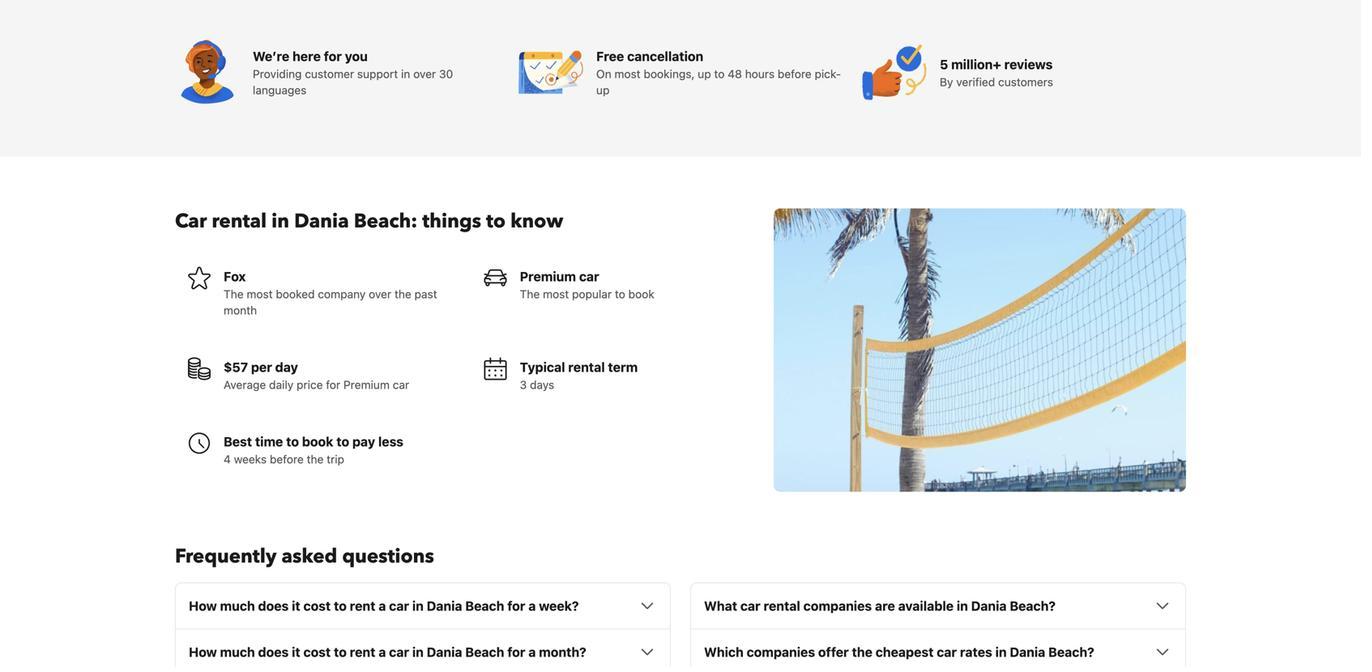 Task type: describe. For each thing, give the bounding box(es) containing it.
the for 4 weeks before the trip
[[307, 453, 324, 466]]

typical rental term
[[520, 360, 638, 375]]

we're here for you image
[[175, 40, 240, 105]]

day
[[275, 360, 298, 375]]

available
[[898, 599, 954, 614]]

before inside the free cancellation on most bookings, up to 48 hours before pick- up
[[778, 67, 812, 80]]

what car rental companies are available in dania beach? button
[[704, 597, 1172, 616]]

does for how much does it cost to rent a car in dania beach for a month?
[[258, 645, 289, 660]]

days
[[530, 378, 554, 392]]

5 million+ reviews image
[[862, 40, 927, 105]]

dania inside what car rental companies are available in dania beach? dropdown button
[[971, 599, 1007, 614]]

customer
[[305, 67, 354, 80]]

company
[[318, 287, 366, 301]]

most inside the free cancellation on most bookings, up to 48 hours before pick- up
[[614, 67, 641, 80]]

here
[[292, 48, 321, 64]]

weeks
[[234, 453, 267, 466]]

rates
[[960, 645, 992, 660]]

fox
[[224, 269, 246, 284]]

a up how much does it cost to rent a car in dania beach for a month?
[[379, 599, 386, 614]]

which companies offer the cheapest car rates in dania beach?
[[704, 645, 1094, 660]]

for inside dropdown button
[[507, 645, 525, 660]]

dania inside how much does it cost to rent a car in dania beach for a month? dropdown button
[[427, 645, 462, 660]]

it for how much does it cost to rent a car in dania beach for a week?
[[292, 599, 300, 614]]

rent for how much does it cost to rent a car in dania beach for a week?
[[350, 599, 375, 614]]

we're
[[253, 48, 289, 64]]

million+
[[951, 57, 1001, 72]]

much for how much does it cost to rent a car in dania beach for a week?
[[220, 599, 255, 614]]

the most popular to book
[[520, 287, 654, 301]]

price
[[297, 378, 323, 392]]

popular
[[572, 287, 612, 301]]

most for fox
[[247, 287, 273, 301]]

3
[[520, 378, 527, 392]]

5 million+ reviews by verified customers
[[940, 57, 1053, 89]]

cancellation
[[627, 48, 703, 64]]

free cancellation image
[[519, 40, 583, 105]]

know
[[510, 208, 563, 235]]

beach for month?
[[465, 645, 504, 660]]

how for how much does it cost to rent a car in dania beach for a month?
[[189, 645, 217, 660]]

reviews
[[1004, 57, 1053, 72]]

1 horizontal spatial premium
[[520, 269, 576, 284]]

car right what
[[740, 599, 761, 614]]

most for premium car
[[543, 287, 569, 301]]

customers
[[998, 75, 1053, 89]]

0 horizontal spatial premium
[[343, 378, 390, 392]]

how much does it cost to rent a car in dania beach for a month?
[[189, 645, 586, 660]]

the most booked company over the past month
[[224, 287, 437, 317]]

over inside we're here for you providing customer support in over 30 languages
[[413, 67, 436, 80]]

in up the booked
[[272, 208, 289, 235]]

a left week?
[[528, 599, 536, 614]]

a left month?
[[528, 645, 536, 660]]

$57 per day
[[224, 360, 298, 375]]

average daily price for premium car
[[224, 378, 409, 392]]

on
[[596, 67, 611, 80]]

car
[[175, 208, 207, 235]]

a beautiful view of dania beach image
[[774, 208, 1186, 492]]

beach:
[[354, 208, 417, 235]]

1 vertical spatial companies
[[747, 645, 815, 660]]

free
[[596, 48, 624, 64]]

booked
[[276, 287, 315, 301]]

to up 'trip'
[[336, 434, 349, 449]]

less
[[378, 434, 403, 449]]

you
[[345, 48, 368, 64]]

1 vertical spatial book
[[302, 434, 333, 449]]

in inside we're here for you providing customer support in over 30 languages
[[401, 67, 410, 80]]

best time to book to pay less
[[224, 434, 403, 449]]

to inside the free cancellation on most bookings, up to 48 hours before pick- up
[[714, 67, 725, 80]]

0 vertical spatial beach?
[[1010, 599, 1056, 614]]

in inside how much does it cost to rent a car in dania beach for a week? dropdown button
[[412, 599, 424, 614]]

the for which companies offer the cheapest car rates in dania beach?
[[852, 645, 873, 660]]

rent for how much does it cost to rent a car in dania beach for a month?
[[350, 645, 375, 660]]

month
[[224, 304, 257, 317]]

car inside dropdown button
[[389, 599, 409, 614]]

providing
[[253, 67, 302, 80]]

pay
[[352, 434, 375, 449]]

car left rates
[[937, 645, 957, 660]]

48
[[728, 67, 742, 80]]



Task type: vqa. For each thing, say whether or not it's contained in the screenshot.
the most related to Premium car
yes



Task type: locate. For each thing, give the bounding box(es) containing it.
most inside the most booked company over the past month
[[247, 287, 273, 301]]

1 vertical spatial before
[[270, 453, 304, 466]]

the inside dropdown button
[[852, 645, 873, 660]]

much inside dropdown button
[[220, 645, 255, 660]]

rental right what
[[764, 599, 800, 614]]

in right support
[[401, 67, 410, 80]]

things
[[422, 208, 481, 235]]

how much does it cost to rent a car in dania beach for a week? button
[[189, 597, 657, 616]]

1 horizontal spatial over
[[413, 67, 436, 80]]

which
[[704, 645, 744, 660]]

1 vertical spatial rental
[[568, 360, 605, 375]]

2 vertical spatial rental
[[764, 599, 800, 614]]

it
[[292, 599, 300, 614], [292, 645, 300, 660]]

1 vertical spatial the
[[307, 453, 324, 466]]

rent up how much does it cost to rent a car in dania beach for a month?
[[350, 599, 375, 614]]

0 horizontal spatial over
[[369, 287, 391, 301]]

over inside the most booked company over the past month
[[369, 287, 391, 301]]

to
[[714, 67, 725, 80], [486, 208, 506, 235], [615, 287, 625, 301], [286, 434, 299, 449], [336, 434, 349, 449], [334, 599, 347, 614], [334, 645, 347, 660]]

1 vertical spatial beach?
[[1048, 645, 1094, 660]]

car up how much does it cost to rent a car in dania beach for a month?
[[389, 599, 409, 614]]

support
[[357, 67, 398, 80]]

most right "on"
[[614, 67, 641, 80]]

time
[[255, 434, 283, 449]]

car
[[579, 269, 599, 284], [393, 378, 409, 392], [389, 599, 409, 614], [740, 599, 761, 614], [389, 645, 409, 660], [937, 645, 957, 660]]

0 horizontal spatial before
[[270, 453, 304, 466]]

0 vertical spatial rental
[[212, 208, 267, 235]]

0 vertical spatial book
[[628, 287, 654, 301]]

rent inside dropdown button
[[350, 645, 375, 660]]

car up the less
[[393, 378, 409, 392]]

much inside dropdown button
[[220, 599, 255, 614]]

2 how from the top
[[189, 645, 217, 660]]

how inside how much does it cost to rent a car in dania beach for a month? dropdown button
[[189, 645, 217, 660]]

cost inside dropdown button
[[303, 599, 331, 614]]

does inside dropdown button
[[258, 645, 289, 660]]

dania inside which companies offer the cheapest car rates in dania beach? dropdown button
[[1010, 645, 1045, 660]]

dania right rates
[[1010, 645, 1045, 660]]

1 vertical spatial cost
[[303, 645, 331, 660]]

dania inside how much does it cost to rent a car in dania beach for a week? dropdown button
[[427, 599, 462, 614]]

1 beach from the top
[[465, 599, 504, 614]]

0 vertical spatial over
[[413, 67, 436, 80]]

to down how much does it cost to rent a car in dania beach for a week?
[[334, 645, 347, 660]]

the inside the most booked company over the past month
[[224, 287, 244, 301]]

for
[[324, 48, 342, 64], [326, 378, 340, 392], [507, 599, 525, 614], [507, 645, 525, 660]]

the inside the most booked company over the past month
[[394, 287, 411, 301]]

1 vertical spatial beach
[[465, 645, 504, 660]]

car up the most popular to book
[[579, 269, 599, 284]]

over right the company
[[369, 287, 391, 301]]

past
[[414, 287, 437, 301]]

book right popular
[[628, 287, 654, 301]]

the right offer
[[852, 645, 873, 660]]

up
[[698, 67, 711, 80], [596, 83, 610, 97]]

what car rental companies are available in dania beach?
[[704, 599, 1056, 614]]

1 vertical spatial premium
[[343, 378, 390, 392]]

4
[[224, 453, 231, 466]]

for inside dropdown button
[[507, 599, 525, 614]]

0 vertical spatial premium
[[520, 269, 576, 284]]

cost for how much does it cost to rent a car in dania beach for a month?
[[303, 645, 331, 660]]

the up month
[[224, 287, 244, 301]]

1 does from the top
[[258, 599, 289, 614]]

1 rent from the top
[[350, 599, 375, 614]]

1 much from the top
[[220, 599, 255, 614]]

1 vertical spatial up
[[596, 83, 610, 97]]

month?
[[539, 645, 586, 660]]

free cancellation on most bookings, up to 48 hours before pick- up
[[596, 48, 841, 97]]

premium right price
[[343, 378, 390, 392]]

in down how much does it cost to rent a car in dania beach for a week? dropdown button at the left of page
[[412, 645, 424, 660]]

0 vertical spatial companies
[[803, 599, 872, 614]]

beach inside dropdown button
[[465, 645, 504, 660]]

0 horizontal spatial most
[[247, 287, 273, 301]]

premium up the most popular to book
[[520, 269, 576, 284]]

for left week?
[[507, 599, 525, 614]]

cheapest
[[876, 645, 934, 660]]

best
[[224, 434, 252, 449]]

dania
[[294, 208, 349, 235], [427, 599, 462, 614], [971, 599, 1007, 614], [427, 645, 462, 660], [1010, 645, 1045, 660]]

companies up offer
[[803, 599, 872, 614]]

1 horizontal spatial rental
[[568, 360, 605, 375]]

0 vertical spatial the
[[394, 287, 411, 301]]

up down "on"
[[596, 83, 610, 97]]

before down time
[[270, 453, 304, 466]]

the
[[224, 287, 244, 301], [520, 287, 540, 301]]

the down best time to book to pay less
[[307, 453, 324, 466]]

before
[[778, 67, 812, 80], [270, 453, 304, 466]]

premium car
[[520, 269, 599, 284]]

cost for how much does it cost to rent a car in dania beach for a week?
[[303, 599, 331, 614]]

1 the from the left
[[224, 287, 244, 301]]

1 horizontal spatial the
[[520, 287, 540, 301]]

2 horizontal spatial rental
[[764, 599, 800, 614]]

0 vertical spatial before
[[778, 67, 812, 80]]

asked
[[282, 543, 337, 570]]

car rental in dania beach: things to know
[[175, 208, 563, 235]]

does inside dropdown button
[[258, 599, 289, 614]]

before left pick-
[[778, 67, 812, 80]]

average
[[224, 378, 266, 392]]

rental for car
[[212, 208, 267, 235]]

1 vertical spatial much
[[220, 645, 255, 660]]

0 horizontal spatial book
[[302, 434, 333, 449]]

1 horizontal spatial the
[[394, 287, 411, 301]]

2 cost from the top
[[303, 645, 331, 660]]

1 horizontal spatial book
[[628, 287, 654, 301]]

to left 48
[[714, 67, 725, 80]]

to inside dropdown button
[[334, 645, 347, 660]]

most up month
[[247, 287, 273, 301]]

week?
[[539, 599, 579, 614]]

0 vertical spatial does
[[258, 599, 289, 614]]

beach down how much does it cost to rent a car in dania beach for a week? dropdown button at the left of page
[[465, 645, 504, 660]]

verified
[[956, 75, 995, 89]]

the
[[394, 287, 411, 301], [307, 453, 324, 466], [852, 645, 873, 660]]

car down how much does it cost to rent a car in dania beach for a week?
[[389, 645, 409, 660]]

how for how much does it cost to rent a car in dania beach for a week?
[[189, 599, 217, 614]]

to down asked
[[334, 599, 347, 614]]

for right price
[[326, 378, 340, 392]]

beach for week?
[[465, 599, 504, 614]]

how
[[189, 599, 217, 614], [189, 645, 217, 660]]

1 vertical spatial it
[[292, 645, 300, 660]]

bookings,
[[644, 67, 695, 80]]

over
[[413, 67, 436, 80], [369, 287, 391, 301]]

0 vertical spatial it
[[292, 599, 300, 614]]

languages
[[253, 83, 307, 97]]

questions
[[342, 543, 434, 570]]

the down premium car at left top
[[520, 287, 540, 301]]

rental right car
[[212, 208, 267, 235]]

much for how much does it cost to rent a car in dania beach for a month?
[[220, 645, 255, 660]]

cost
[[303, 599, 331, 614], [303, 645, 331, 660]]

in inside what car rental companies are available in dania beach? dropdown button
[[957, 599, 968, 614]]

up left 48
[[698, 67, 711, 80]]

what
[[704, 599, 737, 614]]

which companies offer the cheapest car rates in dania beach? button
[[704, 643, 1172, 662]]

hours
[[745, 67, 775, 80]]

for left month?
[[507, 645, 525, 660]]

0 vertical spatial beach
[[465, 599, 504, 614]]

in right available
[[957, 599, 968, 614]]

1 how from the top
[[189, 599, 217, 614]]

in
[[401, 67, 410, 80], [272, 208, 289, 235], [412, 599, 424, 614], [957, 599, 968, 614], [412, 645, 424, 660], [995, 645, 1007, 660]]

dania down how much does it cost to rent a car in dania beach for a week? dropdown button at the left of page
[[427, 645, 462, 660]]

rent down how much does it cost to rent a car in dania beach for a week?
[[350, 645, 375, 660]]

2 rent from the top
[[350, 645, 375, 660]]

in inside how much does it cost to rent a car in dania beach for a month? dropdown button
[[412, 645, 424, 660]]

rent inside dropdown button
[[350, 599, 375, 614]]

to left know
[[486, 208, 506, 235]]

1 vertical spatial over
[[369, 287, 391, 301]]

2 does from the top
[[258, 645, 289, 660]]

the left past
[[394, 287, 411, 301]]

rental left the term
[[568, 360, 605, 375]]

it inside dropdown button
[[292, 599, 300, 614]]

0 horizontal spatial up
[[596, 83, 610, 97]]

are
[[875, 599, 895, 614]]

frequently asked questions
[[175, 543, 434, 570]]

does
[[258, 599, 289, 614], [258, 645, 289, 660]]

offer
[[818, 645, 849, 660]]

book up 'trip'
[[302, 434, 333, 449]]

how inside how much does it cost to rent a car in dania beach for a week? dropdown button
[[189, 599, 217, 614]]

rent
[[350, 599, 375, 614], [350, 645, 375, 660]]

dania left beach:
[[294, 208, 349, 235]]

companies left offer
[[747, 645, 815, 660]]

1 vertical spatial rent
[[350, 645, 375, 660]]

companies
[[803, 599, 872, 614], [747, 645, 815, 660]]

by
[[940, 75, 953, 89]]

daily
[[269, 378, 294, 392]]

1 cost from the top
[[303, 599, 331, 614]]

4 weeks before the trip
[[224, 453, 344, 466]]

0 horizontal spatial rental
[[212, 208, 267, 235]]

book
[[628, 287, 654, 301], [302, 434, 333, 449]]

typical
[[520, 360, 565, 375]]

dania up rates
[[971, 599, 1007, 614]]

a
[[379, 599, 386, 614], [528, 599, 536, 614], [379, 645, 386, 660], [528, 645, 536, 660]]

over left "30"
[[413, 67, 436, 80]]

1 it from the top
[[292, 599, 300, 614]]

frequently
[[175, 543, 277, 570]]

0 vertical spatial cost
[[303, 599, 331, 614]]

to up the 4 weeks before the trip
[[286, 434, 299, 449]]

1 vertical spatial does
[[258, 645, 289, 660]]

0 vertical spatial up
[[698, 67, 711, 80]]

most
[[614, 67, 641, 80], [247, 287, 273, 301], [543, 287, 569, 301]]

1 horizontal spatial before
[[778, 67, 812, 80]]

to inside dropdown button
[[334, 599, 347, 614]]

0 horizontal spatial the
[[224, 287, 244, 301]]

to right popular
[[615, 287, 625, 301]]

most down premium car at left top
[[543, 287, 569, 301]]

rental for typical
[[568, 360, 605, 375]]

0 vertical spatial how
[[189, 599, 217, 614]]

per
[[251, 360, 272, 375]]

beach
[[465, 599, 504, 614], [465, 645, 504, 660]]

we're here for you providing customer support in over 30 languages
[[253, 48, 453, 97]]

dania up how much does it cost to rent a car in dania beach for a month? dropdown button
[[427, 599, 462, 614]]

term
[[608, 360, 638, 375]]

2 beach from the top
[[465, 645, 504, 660]]

0 horizontal spatial the
[[307, 453, 324, 466]]

in up how much does it cost to rent a car in dania beach for a month? dropdown button
[[412, 599, 424, 614]]

beach inside dropdown button
[[465, 599, 504, 614]]

0 vertical spatial much
[[220, 599, 255, 614]]

1 horizontal spatial up
[[698, 67, 711, 80]]

premium
[[520, 269, 576, 284], [343, 378, 390, 392]]

pick-
[[815, 67, 841, 80]]

1 vertical spatial how
[[189, 645, 217, 660]]

how much does it cost to rent a car in dania beach for a month? button
[[189, 643, 657, 662]]

for up the 'customer'
[[324, 48, 342, 64]]

beach left week?
[[465, 599, 504, 614]]

2 horizontal spatial most
[[614, 67, 641, 80]]

does for how much does it cost to rent a car in dania beach for a week?
[[258, 599, 289, 614]]

in inside which companies offer the cheapest car rates in dania beach? dropdown button
[[995, 645, 1007, 660]]

2 it from the top
[[292, 645, 300, 660]]

the for fox
[[224, 287, 244, 301]]

beach?
[[1010, 599, 1056, 614], [1048, 645, 1094, 660]]

how much does it cost to rent a car in dania beach for a week?
[[189, 599, 579, 614]]

for inside we're here for you providing customer support in over 30 languages
[[324, 48, 342, 64]]

in right rates
[[995, 645, 1007, 660]]

2 much from the top
[[220, 645, 255, 660]]

it inside dropdown button
[[292, 645, 300, 660]]

5
[[940, 57, 948, 72]]

trip
[[327, 453, 344, 466]]

2 vertical spatial the
[[852, 645, 873, 660]]

0 vertical spatial rent
[[350, 599, 375, 614]]

cost inside dropdown button
[[303, 645, 331, 660]]

2 horizontal spatial the
[[852, 645, 873, 660]]

a down how much does it cost to rent a car in dania beach for a week?
[[379, 645, 386, 660]]

2 the from the left
[[520, 287, 540, 301]]

much
[[220, 599, 255, 614], [220, 645, 255, 660]]

it for how much does it cost to rent a car in dania beach for a month?
[[292, 645, 300, 660]]

1 horizontal spatial most
[[543, 287, 569, 301]]

rental inside dropdown button
[[764, 599, 800, 614]]

3 days
[[520, 378, 554, 392]]

the for premium car
[[520, 287, 540, 301]]

30
[[439, 67, 453, 80]]

$57
[[224, 360, 248, 375]]



